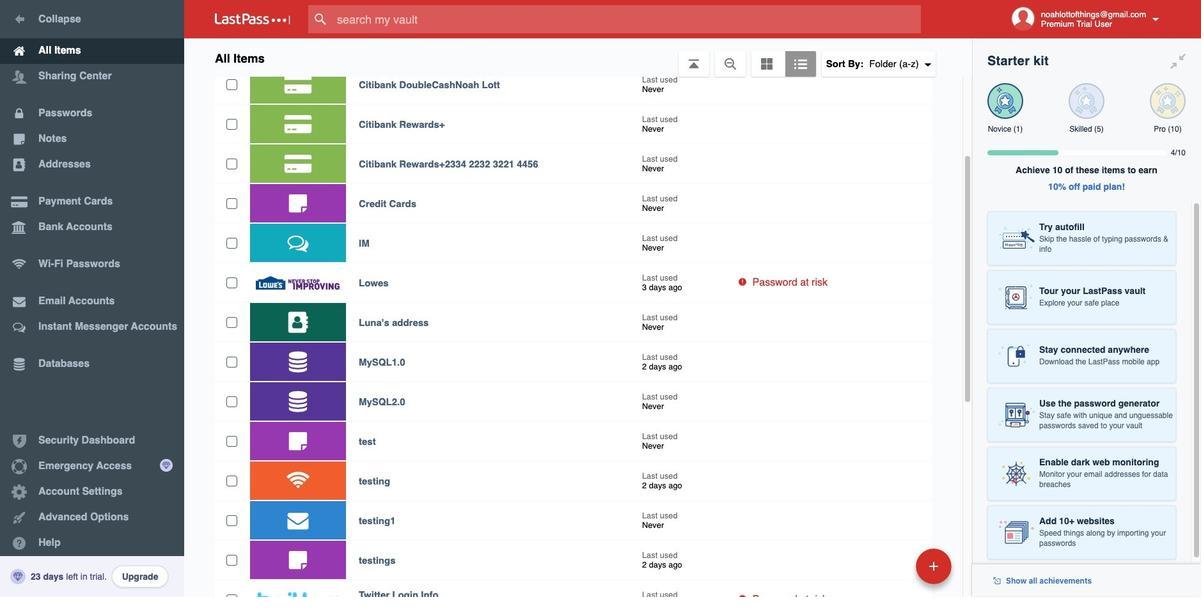 Task type: describe. For each thing, give the bounding box(es) containing it.
new item element
[[828, 548, 957, 585]]

vault options navigation
[[184, 38, 973, 77]]

main navigation navigation
[[0, 0, 184, 598]]



Task type: locate. For each thing, give the bounding box(es) containing it.
search my vault text field
[[308, 5, 946, 33]]

new item navigation
[[828, 545, 960, 598]]

lastpass image
[[215, 13, 291, 25]]

Search search field
[[308, 5, 946, 33]]



Task type: vqa. For each thing, say whether or not it's contained in the screenshot.
"search my vault" text field
yes



